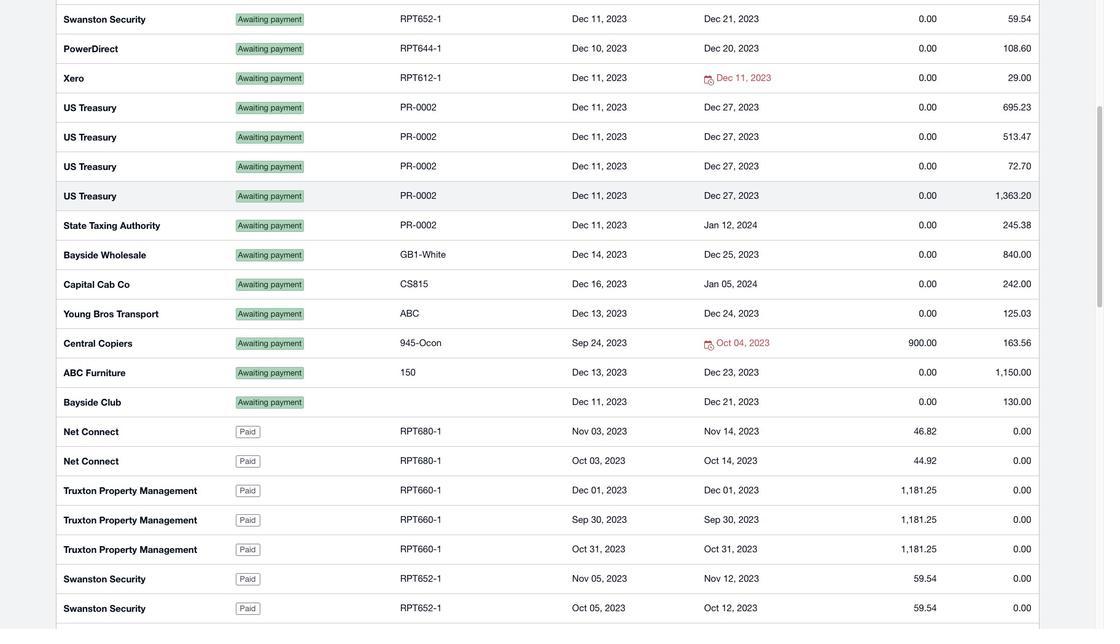 Task type: locate. For each thing, give the bounding box(es) containing it.
10,
[[591, 43, 604, 53]]

14, down nov 14, 2023
[[722, 456, 735, 466]]

rpt660-1 link
[[400, 483, 558, 498], [400, 513, 558, 528], [400, 542, 558, 557]]

1 vertical spatial 12,
[[723, 574, 736, 584]]

overdue icon image for xero
[[704, 76, 717, 85]]

awaiting payment for 72.70
[[238, 162, 302, 171]]

1 vertical spatial swanston
[[64, 574, 107, 585]]

jan
[[704, 220, 719, 230], [704, 279, 719, 289]]

net
[[64, 426, 79, 437], [64, 456, 79, 467]]

7 1 from the top
[[437, 515, 442, 525]]

10 awaiting payment from the top
[[238, 280, 302, 289]]

12, for nov
[[723, 574, 736, 584]]

security
[[110, 14, 146, 25], [110, 574, 146, 585], [110, 603, 146, 614]]

jan down the dec 25, 2023
[[704, 279, 719, 289]]

14, up 16,
[[591, 249, 604, 260]]

1 horizontal spatial sep 30, 2023
[[704, 515, 759, 525]]

awaiting payment for 840.00
[[238, 251, 302, 260]]

rpt680-1 for nov 03, 2023
[[400, 426, 442, 437]]

8 awaiting payment from the top
[[238, 221, 302, 230]]

1 horizontal spatial abc
[[400, 308, 419, 319]]

awaiting for 29.00
[[238, 74, 268, 83]]

2 vertical spatial rpt652-
[[400, 603, 437, 614]]

1 vertical spatial 05,
[[591, 574, 604, 584]]

1 net connect from the top
[[64, 426, 119, 437]]

swanston security link
[[56, 4, 228, 34], [56, 564, 228, 594], [56, 594, 228, 623]]

pr- for 72.70
[[400, 161, 416, 171]]

2 vertical spatial rpt652-1
[[400, 603, 442, 614]]

0 horizontal spatial dec 01, 2023
[[572, 485, 627, 496]]

swanston
[[64, 14, 107, 25], [64, 574, 107, 585], [64, 603, 107, 614]]

2 dec 13, 2023 from the top
[[572, 367, 627, 378]]

14 awaiting payment from the top
[[238, 398, 302, 407]]

0 horizontal spatial oct 31, 2023
[[572, 544, 626, 555]]

1 13, from the top
[[591, 308, 604, 319]]

2024 down the dec 25, 2023
[[737, 279, 758, 289]]

dec 21, 2023
[[704, 14, 759, 24], [704, 397, 759, 407]]

29.00
[[1008, 72, 1031, 83]]

net connect link down bayside club link on the bottom of the page
[[56, 446, 228, 476]]

rpt680-
[[400, 426, 437, 437], [400, 456, 437, 466]]

0002 for 695.23
[[416, 102, 437, 112]]

dec 11, 2023 for 29.00
[[572, 72, 627, 83]]

bayside wholesale
[[64, 249, 146, 260]]

2 truxton property management from the top
[[64, 515, 197, 526]]

13, down 16,
[[591, 308, 604, 319]]

truxton for oct 31, 2023
[[64, 544, 97, 555]]

2 rpt660- from the top
[[400, 515, 437, 525]]

1 inside rpt644-1 link
[[437, 43, 442, 53]]

rpt612-
[[400, 72, 437, 83]]

16,
[[591, 279, 604, 289]]

1 rpt680- from the top
[[400, 426, 437, 437]]

1 overdue icon image from the top
[[704, 76, 717, 85]]

dec 01, 2023 down 'oct 03, 2023'
[[572, 485, 627, 496]]

oct 31, 2023 up the nov 12, 2023 at the bottom right of the page
[[704, 544, 758, 555]]

2 rpt680-1 link from the top
[[400, 454, 558, 469]]

truxton property management link for sep 30, 2023
[[56, 505, 228, 535]]

1 vertical spatial dec 13, 2023
[[572, 367, 627, 378]]

945-ocon link
[[400, 336, 558, 351]]

1 2024 from the top
[[737, 220, 758, 230]]

awaiting for 108.60
[[238, 44, 268, 54]]

bayside for bayside club
[[64, 397, 98, 408]]

awaiting for 72.70
[[238, 162, 268, 171]]

11, for 513.47
[[591, 131, 604, 142]]

1 truxton from the top
[[64, 485, 97, 496]]

1 vertical spatial connect
[[81, 456, 119, 467]]

1 vertical spatial bayside
[[64, 397, 98, 408]]

paid for nov 03, 2023
[[240, 428, 256, 437]]

2 vertical spatial management
[[140, 544, 197, 555]]

awaiting payment for 125.03
[[238, 310, 302, 319]]

14 payment from the top
[[271, 398, 302, 407]]

2 vertical spatial swanston security
[[64, 603, 146, 614]]

1 pr-0002 from the top
[[400, 102, 437, 112]]

1,181.25
[[901, 485, 937, 496], [901, 515, 937, 525], [901, 544, 937, 555]]

1 21, from the top
[[723, 14, 736, 24]]

1 vertical spatial rpt660-
[[400, 515, 437, 525]]

7 payment from the top
[[271, 192, 302, 201]]

0 vertical spatial truxton
[[64, 485, 97, 496]]

2 vertical spatial 14,
[[722, 456, 735, 466]]

2 vertical spatial rpt660-1
[[400, 544, 442, 555]]

3 property from the top
[[99, 544, 137, 555]]

oct down nov 14, 2023
[[704, 456, 719, 466]]

1 vertical spatial 14,
[[723, 426, 736, 437]]

0 vertical spatial 59.54
[[1008, 14, 1031, 24]]

nov for nov 05, 2023
[[572, 574, 589, 584]]

2 vertical spatial property
[[99, 544, 137, 555]]

swanston security
[[64, 14, 146, 25], [64, 574, 146, 585], [64, 603, 146, 614]]

awaiting payment
[[238, 15, 302, 24], [238, 44, 302, 54], [238, 74, 302, 83], [238, 103, 302, 112], [238, 133, 302, 142], [238, 162, 302, 171], [238, 192, 302, 201], [238, 221, 302, 230], [238, 251, 302, 260], [238, 280, 302, 289], [238, 310, 302, 319], [238, 339, 302, 348], [238, 369, 302, 378], [238, 398, 302, 407]]

13 awaiting payment from the top
[[238, 369, 302, 378]]

overdue icon image down dec 20, 2023
[[704, 76, 717, 85]]

0 horizontal spatial abc
[[64, 367, 83, 378]]

2 overdue icon image from the top
[[704, 341, 717, 351]]

1 for nov 14, 2023
[[437, 426, 442, 437]]

dec 21, 2023 down 'dec 23, 2023'
[[704, 397, 759, 407]]

30, down 'oct 03, 2023'
[[591, 515, 604, 525]]

1 vertical spatial 1,181.25
[[901, 515, 937, 525]]

us treasury link up state taxing authority link
[[56, 152, 228, 181]]

1 vertical spatial 03,
[[590, 456, 603, 466]]

3 dec 27, 2023 from the top
[[704, 161, 759, 171]]

abc
[[400, 308, 419, 319], [64, 367, 83, 378]]

0 vertical spatial rpt652-1 link
[[400, 12, 558, 26]]

pr-0002 for 245.38
[[400, 220, 437, 230]]

0 vertical spatial dec 21, 2023
[[704, 14, 759, 24]]

treasury
[[79, 102, 116, 113], [79, 131, 116, 142], [79, 161, 116, 172], [79, 190, 116, 201]]

dec 13, 2023
[[572, 308, 627, 319], [572, 367, 627, 378]]

1 vertical spatial truxton property management
[[64, 515, 197, 526]]

2 truxton property management link from the top
[[56, 505, 228, 535]]

rpt680- for nov
[[400, 426, 437, 437]]

1 vertical spatial 24,
[[591, 338, 604, 348]]

1 security from the top
[[110, 14, 146, 25]]

12 awaiting payment from the top
[[238, 339, 302, 348]]

pr-
[[400, 102, 416, 112], [400, 131, 416, 142], [400, 161, 416, 171], [400, 190, 416, 201], [400, 220, 416, 230]]

59.54 for nov 12, 2023
[[914, 574, 937, 584]]

24, for sep
[[591, 338, 604, 348]]

0 vertical spatial connect
[[81, 426, 119, 437]]

truxton
[[64, 485, 97, 496], [64, 515, 97, 526], [64, 544, 97, 555]]

1 vertical spatial management
[[140, 515, 197, 526]]

1 vertical spatial 2024
[[737, 279, 758, 289]]

2 vertical spatial truxton property management
[[64, 544, 197, 555]]

2 vertical spatial rpt652-1 link
[[400, 601, 558, 616]]

central
[[64, 338, 96, 349]]

03, up 'oct 03, 2023'
[[591, 426, 604, 437]]

connect for nov
[[81, 426, 119, 437]]

3 1,181.25 from the top
[[901, 544, 937, 555]]

1 horizontal spatial dec 01, 2023
[[704, 485, 759, 496]]

0 vertical spatial 13,
[[591, 308, 604, 319]]

0 vertical spatial rpt680-1 link
[[400, 424, 558, 439]]

overdue icon image for central copiers
[[704, 341, 717, 351]]

0 horizontal spatial 31,
[[590, 544, 603, 555]]

31, up the nov 12, 2023 at the bottom right of the page
[[722, 544, 735, 555]]

payment for 513.47
[[271, 133, 302, 142]]

sep 30, 2023
[[572, 515, 627, 525], [704, 515, 759, 525]]

2 rpt652-1 link from the top
[[400, 572, 558, 587]]

dec 13, 2023 up the sep 24, 2023
[[572, 308, 627, 319]]

0 vertical spatial rpt680-1
[[400, 426, 442, 437]]

0.00
[[919, 14, 937, 24], [919, 43, 937, 53], [919, 72, 937, 83], [919, 102, 937, 112], [919, 131, 937, 142], [919, 161, 937, 171], [919, 190, 937, 201], [919, 220, 937, 230], [919, 249, 937, 260], [919, 279, 937, 289], [919, 308, 937, 319], [919, 367, 937, 378], [919, 397, 937, 407], [1014, 426, 1031, 437], [1014, 456, 1031, 466], [1014, 485, 1031, 496], [1014, 515, 1031, 525], [1014, 544, 1031, 555], [1014, 574, 1031, 584], [1014, 603, 1031, 614]]

rpt660- for sep
[[400, 515, 437, 525]]

695.23
[[1003, 102, 1031, 112]]

0 vertical spatial jan
[[704, 220, 719, 230]]

0 vertical spatial security
[[110, 14, 146, 25]]

rpt680- for oct
[[400, 456, 437, 466]]

pr-0002 for 72.70
[[400, 161, 437, 171]]

4 awaiting payment from the top
[[238, 103, 302, 112]]

nov up oct 05, 2023
[[572, 574, 589, 584]]

25,
[[723, 249, 736, 260]]

0 vertical spatial 24,
[[723, 308, 736, 319]]

us treasury link down xero link
[[56, 122, 228, 152]]

1 vertical spatial rpt660-1 link
[[400, 513, 558, 528]]

pr-0002 link for 1,363.20
[[400, 189, 558, 203]]

0 horizontal spatial 24,
[[591, 338, 604, 348]]

1 horizontal spatial 31,
[[722, 544, 735, 555]]

0 horizontal spatial sep 30, 2023
[[572, 515, 627, 525]]

2 vertical spatial truxton
[[64, 544, 97, 555]]

27, for 1,363.20
[[723, 190, 736, 201]]

2 us treasury from the top
[[64, 131, 116, 142]]

net connect link down 'club'
[[56, 417, 228, 446]]

14,
[[591, 249, 604, 260], [723, 426, 736, 437], [722, 456, 735, 466]]

3 awaiting from the top
[[238, 74, 268, 83]]

sep
[[572, 338, 589, 348], [572, 515, 589, 525], [704, 515, 721, 525]]

0 vertical spatial swanston
[[64, 14, 107, 25]]

abc for abc furniture
[[64, 367, 83, 378]]

0 vertical spatial rpt680-
[[400, 426, 437, 437]]

dec 27, 2023 for 72.70
[[704, 161, 759, 171]]

945-ocon
[[400, 338, 442, 348]]

0 vertical spatial swanston security
[[64, 14, 146, 25]]

sep 30, 2023 up the nov 12, 2023 at the bottom right of the page
[[704, 515, 759, 525]]

overdue icon image
[[704, 76, 717, 85], [704, 341, 717, 351]]

cab
[[97, 279, 115, 290]]

awaiting for 125.03
[[238, 310, 268, 319]]

pr-0002 link for 245.38
[[400, 218, 558, 233]]

connect
[[81, 426, 119, 437], [81, 456, 119, 467]]

awaiting for 245.38
[[238, 221, 268, 230]]

2 connect from the top
[[81, 456, 119, 467]]

2 rpt660-1 link from the top
[[400, 513, 558, 528]]

2 1 from the top
[[437, 43, 442, 53]]

payment for 130.00
[[271, 398, 302, 407]]

0 horizontal spatial 01,
[[591, 485, 604, 496]]

0002 for 1,363.20
[[416, 190, 437, 201]]

1 vertical spatial net
[[64, 456, 79, 467]]

pr-0002 link
[[400, 100, 558, 115], [400, 130, 558, 144], [400, 159, 558, 174], [400, 189, 558, 203], [400, 218, 558, 233]]

2 21, from the top
[[723, 397, 736, 407]]

us treasury link down powerdirect link
[[56, 93, 228, 122]]

3 truxton from the top
[[64, 544, 97, 555]]

1 swanston security link from the top
[[56, 4, 228, 34]]

rpt680-1 link
[[400, 424, 558, 439], [400, 454, 558, 469]]

1 us treasury link from the top
[[56, 93, 228, 122]]

1 vertical spatial security
[[110, 574, 146, 585]]

dec 11, 2023
[[572, 14, 627, 24], [572, 72, 627, 83], [717, 72, 771, 83], [572, 102, 627, 112], [572, 131, 627, 142], [572, 161, 627, 171], [572, 190, 627, 201], [572, 220, 627, 230], [572, 397, 627, 407]]

1 for dec 21, 2023
[[437, 14, 442, 24]]

0 vertical spatial rpt660-1
[[400, 485, 442, 496]]

0 vertical spatial 1,181.25
[[901, 485, 937, 496]]

truxton property management link
[[56, 476, 228, 505], [56, 505, 228, 535], [56, 535, 228, 564]]

2 oct 31, 2023 from the left
[[704, 544, 758, 555]]

3 awaiting payment from the top
[[238, 74, 302, 83]]

nov 12, 2023
[[704, 574, 759, 584]]

13, down the sep 24, 2023
[[591, 367, 604, 378]]

sep for truxton property management
[[572, 515, 589, 525]]

1 us treasury from the top
[[64, 102, 116, 113]]

1 vertical spatial rpt652-1 link
[[400, 572, 558, 587]]

1 paid from the top
[[240, 428, 256, 437]]

3 rpt660- from the top
[[400, 544, 437, 555]]

24, down jan 05, 2024
[[723, 308, 736, 319]]

1 swanston security from the top
[[64, 14, 146, 25]]

payment for 245.38
[[271, 221, 302, 230]]

4 payment from the top
[[271, 103, 302, 112]]

46.82
[[914, 426, 937, 437]]

05, for oct
[[590, 603, 603, 614]]

1 1 from the top
[[437, 14, 442, 24]]

1 vertical spatial 59.54
[[914, 574, 937, 584]]

2 pr-0002 from the top
[[400, 131, 437, 142]]

dec 21, 2023 up dec 20, 2023
[[704, 14, 759, 24]]

3 truxton property management from the top
[[64, 544, 197, 555]]

truxton property management for sep 30, 2023
[[64, 515, 197, 526]]

31, up nov 05, 2023
[[590, 544, 603, 555]]

payment for 59.54
[[271, 15, 302, 24]]

2024 for capital cab co
[[737, 279, 758, 289]]

2 awaiting payment from the top
[[238, 44, 302, 54]]

2 vertical spatial security
[[110, 603, 146, 614]]

rpt652-1 for oct 05, 2023
[[400, 603, 442, 614]]

property
[[99, 485, 137, 496], [99, 515, 137, 526], [99, 544, 137, 555]]

2 rpt680- from the top
[[400, 456, 437, 466]]

1 pr-0002 link from the top
[[400, 100, 558, 115]]

2 0002 from the top
[[416, 131, 437, 142]]

awaiting for 513.47
[[238, 133, 268, 142]]

2 us treasury link from the top
[[56, 122, 228, 152]]

21, for swanston security
[[723, 14, 736, 24]]

0 vertical spatial 14,
[[591, 249, 604, 260]]

dec 27, 2023 for 695.23
[[704, 102, 759, 112]]

oct 31, 2023
[[572, 544, 626, 555], [704, 544, 758, 555]]

14, for nov
[[723, 426, 736, 437]]

0 vertical spatial 05,
[[722, 279, 735, 289]]

2024 up the dec 25, 2023
[[737, 220, 758, 230]]

treasury for 695.23
[[79, 102, 116, 113]]

1 vertical spatial rpt680-1 link
[[400, 454, 558, 469]]

1 inside rpt612-1 link
[[437, 72, 442, 83]]

13, for young bros transport
[[591, 308, 604, 319]]

paid for sep 30, 2023
[[240, 516, 256, 525]]

1 rpt680-1 from the top
[[400, 426, 442, 437]]

dec 01, 2023 down oct 14, 2023
[[704, 485, 759, 496]]

01, down oct 14, 2023
[[723, 485, 736, 496]]

0 vertical spatial rpt660-1 link
[[400, 483, 558, 498]]

11, for 72.70
[[591, 161, 604, 171]]

0 vertical spatial bayside
[[64, 249, 98, 260]]

0002
[[416, 102, 437, 112], [416, 131, 437, 142], [416, 161, 437, 171], [416, 190, 437, 201], [416, 220, 437, 230]]

truxton property management
[[64, 485, 197, 496], [64, 515, 197, 526], [64, 544, 197, 555]]

rpt680-1 link for nov 03, 2023
[[400, 424, 558, 439]]

4 us treasury from the top
[[64, 190, 116, 201]]

us for 72.70
[[64, 161, 76, 172]]

05, up oct 05, 2023
[[591, 574, 604, 584]]

11 payment from the top
[[271, 310, 302, 319]]

us treasury link
[[56, 93, 228, 122], [56, 122, 228, 152], [56, 152, 228, 181], [56, 181, 228, 211]]

us treasury link up authority
[[56, 181, 228, 211]]

3 rpt660-1 link from the top
[[400, 542, 558, 557]]

1 for dec 01, 2023
[[437, 485, 442, 496]]

1 bayside from the top
[[64, 249, 98, 260]]

co
[[117, 279, 130, 290]]

nov up oct 12, 2023
[[704, 574, 721, 584]]

1 vertical spatial overdue icon image
[[704, 341, 717, 351]]

authority
[[120, 220, 160, 231]]

20,
[[723, 43, 736, 53]]

0 vertical spatial rpt660-
[[400, 485, 437, 496]]

2 payment from the top
[[271, 44, 302, 54]]

1 vertical spatial rpt652-1
[[400, 574, 442, 584]]

1 dec 27, 2023 from the top
[[704, 102, 759, 112]]

4 pr-0002 from the top
[[400, 190, 437, 201]]

30,
[[591, 515, 604, 525], [723, 515, 736, 525]]

1 vertical spatial jan
[[704, 279, 719, 289]]

capital cab co link
[[56, 270, 228, 299]]

3 1 from the top
[[437, 72, 442, 83]]

0 vertical spatial net
[[64, 426, 79, 437]]

property for sep
[[99, 515, 137, 526]]

4 0002 from the top
[[416, 190, 437, 201]]

01,
[[591, 485, 604, 496], [723, 485, 736, 496]]

1 rpt660-1 link from the top
[[400, 483, 558, 498]]

2 vertical spatial 1,181.25
[[901, 544, 937, 555]]

2 vertical spatial 59.54
[[914, 603, 937, 614]]

3 management from the top
[[140, 544, 197, 555]]

2 vertical spatial rpt660-1 link
[[400, 542, 558, 557]]

1 us from the top
[[64, 102, 76, 113]]

nov up oct 14, 2023
[[704, 426, 721, 437]]

3 us from the top
[[64, 161, 76, 172]]

24, down 16,
[[591, 338, 604, 348]]

1 rpt660- from the top
[[400, 485, 437, 496]]

1 vertical spatial rpt652-
[[400, 574, 437, 584]]

1 vertical spatial 13,
[[591, 367, 604, 378]]

03,
[[591, 426, 604, 437], [590, 456, 603, 466]]

0 vertical spatial abc
[[400, 308, 419, 319]]

0 vertical spatial truxton property management
[[64, 485, 197, 496]]

0 vertical spatial 12,
[[722, 220, 735, 230]]

2 property from the top
[[99, 515, 137, 526]]

11, for 130.00
[[591, 397, 604, 407]]

nov up 'oct 03, 2023'
[[572, 426, 589, 437]]

sep 30, 2023 up nov 05, 2023
[[572, 515, 627, 525]]

1 vertical spatial rpt680-1
[[400, 456, 442, 466]]

gb1-white link
[[400, 248, 558, 262]]

0 horizontal spatial 30,
[[591, 515, 604, 525]]

1 vertical spatial truxton
[[64, 515, 97, 526]]

nov 14, 2023
[[704, 426, 759, 437]]

swanston security link for nov 05, 2023
[[56, 564, 228, 594]]

9 awaiting from the top
[[238, 251, 268, 260]]

6 awaiting from the top
[[238, 162, 268, 171]]

paid
[[240, 428, 256, 437], [240, 457, 256, 466], [240, 486, 256, 496], [240, 516, 256, 525], [240, 545, 256, 555], [240, 575, 256, 584], [240, 604, 256, 614]]

1 vertical spatial swanston security
[[64, 574, 146, 585]]

4 paid from the top
[[240, 516, 256, 525]]

9 payment from the top
[[271, 251, 302, 260]]

1 vertical spatial rpt660-1
[[400, 515, 442, 525]]

01, down 'oct 03, 2023'
[[591, 485, 604, 496]]

0 vertical spatial 2024
[[737, 220, 758, 230]]

12, for jan
[[722, 220, 735, 230]]

property for oct
[[99, 544, 137, 555]]

1,363.20
[[996, 190, 1031, 201]]

3 security from the top
[[110, 603, 146, 614]]

05,
[[722, 279, 735, 289], [591, 574, 604, 584], [590, 603, 603, 614]]

1 vertical spatial dec 21, 2023
[[704, 397, 759, 407]]

5 awaiting from the top
[[238, 133, 268, 142]]

1 net connect link from the top
[[56, 417, 228, 446]]

10 awaiting from the top
[[238, 280, 268, 289]]

0 vertical spatial dec 13, 2023
[[572, 308, 627, 319]]

1 dec 01, 2023 from the left
[[572, 485, 627, 496]]

2 vertical spatial rpt660-
[[400, 544, 437, 555]]

us treasury for 1,363.20
[[64, 190, 116, 201]]

1 property from the top
[[99, 485, 137, 496]]

1 truxton property management link from the top
[[56, 476, 228, 505]]

03, down nov 03, 2023
[[590, 456, 603, 466]]

3 swanston from the top
[[64, 603, 107, 614]]

bayside
[[64, 249, 98, 260], [64, 397, 98, 408]]

2 swanston from the top
[[64, 574, 107, 585]]

us treasury for 695.23
[[64, 102, 116, 113]]

rpt660- for dec
[[400, 485, 437, 496]]

oct 31, 2023 up nov 05, 2023
[[572, 544, 626, 555]]

7 awaiting payment from the top
[[238, 192, 302, 201]]

furniture
[[86, 367, 126, 378]]

0 vertical spatial 03,
[[591, 426, 604, 437]]

10 1 from the top
[[437, 603, 442, 614]]

bayside left 'club'
[[64, 397, 98, 408]]

payment for 29.00
[[271, 74, 302, 83]]

pr-0002 for 1,363.20
[[400, 190, 437, 201]]

125.03
[[1003, 308, 1031, 319]]

abc for abc
[[400, 308, 419, 319]]

6 1 from the top
[[437, 485, 442, 496]]

awaiting for 1,363.20
[[238, 192, 268, 201]]

jan 12, 2024
[[704, 220, 758, 230]]

truxton property management for oct 31, 2023
[[64, 544, 197, 555]]

1 vertical spatial property
[[99, 515, 137, 526]]

4 awaiting from the top
[[238, 103, 268, 112]]

pr-0002 for 513.47
[[400, 131, 437, 142]]

31,
[[590, 544, 603, 555], [722, 544, 735, 555]]

2 pr- from the top
[[400, 131, 416, 142]]

0 vertical spatial management
[[140, 485, 197, 496]]

12,
[[722, 220, 735, 230], [723, 574, 736, 584], [722, 603, 735, 614]]

05, down the 25,
[[722, 279, 735, 289]]

30, down oct 14, 2023
[[723, 515, 736, 525]]

1 vertical spatial net connect
[[64, 456, 119, 467]]

state taxing authority
[[64, 220, 160, 231]]

1 rpt680-1 link from the top
[[400, 424, 558, 439]]

awaiting payment for 29.00
[[238, 74, 302, 83]]

0 vertical spatial overdue icon image
[[704, 76, 717, 85]]

24,
[[723, 308, 736, 319], [591, 338, 604, 348]]

1 horizontal spatial 24,
[[723, 308, 736, 319]]

oct left 04,
[[717, 338, 731, 348]]

11 awaiting from the top
[[238, 310, 268, 319]]

21, down 23,
[[723, 397, 736, 407]]

awaiting payment for 1,150.00
[[238, 369, 302, 378]]

bayside up capital
[[64, 249, 98, 260]]

overdue icon image left 04,
[[704, 341, 717, 351]]

21,
[[723, 14, 736, 24], [723, 397, 736, 407]]

10 payment from the top
[[271, 280, 302, 289]]

nov for nov 12, 2023
[[704, 574, 721, 584]]

0 vertical spatial rpt652-1
[[400, 14, 442, 24]]

dec 13, 2023 down the sep 24, 2023
[[572, 367, 627, 378]]

05, for jan
[[722, 279, 735, 289]]

3 truxton property management link from the top
[[56, 535, 228, 564]]

1 horizontal spatial 30,
[[723, 515, 736, 525]]

3 pr- from the top
[[400, 161, 416, 171]]

11, for 695.23
[[591, 102, 604, 112]]

2 vertical spatial swanston
[[64, 603, 107, 614]]

1 horizontal spatial 01,
[[723, 485, 736, 496]]

paid for oct 05, 2023
[[240, 604, 256, 614]]

abc up 945-
[[400, 308, 419, 319]]

1 dec 21, 2023 from the top
[[704, 14, 759, 24]]

3 treasury from the top
[[79, 161, 116, 172]]

1 for dec 20, 2023
[[437, 43, 442, 53]]

jan up the dec 25, 2023
[[704, 220, 719, 230]]

0 vertical spatial net connect
[[64, 426, 119, 437]]

21, up 20,
[[723, 14, 736, 24]]

14, up oct 14, 2023
[[723, 426, 736, 437]]

2023
[[607, 14, 627, 24], [739, 14, 759, 24], [607, 43, 627, 53], [739, 43, 759, 53], [607, 72, 627, 83], [751, 72, 771, 83], [607, 102, 627, 112], [739, 102, 759, 112], [607, 131, 627, 142], [739, 131, 759, 142], [607, 161, 627, 171], [739, 161, 759, 171], [607, 190, 627, 201], [739, 190, 759, 201], [607, 220, 627, 230], [607, 249, 627, 260], [739, 249, 759, 260], [607, 279, 627, 289], [607, 308, 627, 319], [739, 308, 759, 319], [607, 338, 627, 348], [749, 338, 770, 348], [607, 367, 627, 378], [739, 367, 759, 378], [607, 397, 627, 407], [739, 397, 759, 407], [607, 426, 627, 437], [739, 426, 759, 437], [605, 456, 626, 466], [737, 456, 758, 466], [607, 485, 627, 496], [739, 485, 759, 496], [607, 515, 627, 525], [739, 515, 759, 525], [605, 544, 626, 555], [737, 544, 758, 555], [607, 574, 627, 584], [739, 574, 759, 584], [605, 603, 626, 614], [737, 603, 758, 614]]

12, up the 25,
[[722, 220, 735, 230]]

05, down nov 05, 2023
[[590, 603, 603, 614]]

2 2024 from the top
[[737, 279, 758, 289]]

awaiting payment for 513.47
[[238, 133, 302, 142]]

1
[[437, 14, 442, 24], [437, 43, 442, 53], [437, 72, 442, 83], [437, 426, 442, 437], [437, 456, 442, 466], [437, 485, 442, 496], [437, 515, 442, 525], [437, 544, 442, 555], [437, 574, 442, 584], [437, 603, 442, 614]]

12, down the nov 12, 2023 at the bottom right of the page
[[722, 603, 735, 614]]

2 1,181.25 from the top
[[901, 515, 937, 525]]

1 vertical spatial 21,
[[723, 397, 736, 407]]

dec 11, 2023 for 130.00
[[572, 397, 627, 407]]

12 awaiting from the top
[[238, 339, 268, 348]]

powerdirect
[[64, 43, 118, 54]]

payment
[[271, 15, 302, 24], [271, 44, 302, 54], [271, 74, 302, 83], [271, 103, 302, 112], [271, 133, 302, 142], [271, 162, 302, 171], [271, 192, 302, 201], [271, 221, 302, 230], [271, 251, 302, 260], [271, 280, 302, 289], [271, 310, 302, 319], [271, 339, 302, 348], [271, 369, 302, 378], [271, 398, 302, 407]]

2 vertical spatial 12,
[[722, 603, 735, 614]]

12, up oct 12, 2023
[[723, 574, 736, 584]]

pr-0002
[[400, 102, 437, 112], [400, 131, 437, 142], [400, 161, 437, 171], [400, 190, 437, 201], [400, 220, 437, 230]]

4 pr-0002 link from the top
[[400, 189, 558, 203]]

management for sep 30, 2023
[[140, 515, 197, 526]]

management
[[140, 485, 197, 496], [140, 515, 197, 526], [140, 544, 197, 555]]

0 vertical spatial rpt652-
[[400, 14, 437, 24]]

6 paid from the top
[[240, 575, 256, 584]]

abc down central
[[64, 367, 83, 378]]

0 vertical spatial 21,
[[723, 14, 736, 24]]

abc furniture link
[[56, 358, 228, 388]]

21, for bayside club
[[723, 397, 736, 407]]

0 vertical spatial property
[[99, 485, 137, 496]]



Task type: describe. For each thing, give the bounding box(es) containing it.
dec 21, 2023 for bayside club
[[704, 397, 759, 407]]

awaiting payment for 245.38
[[238, 221, 302, 230]]

2 dec 01, 2023 from the left
[[704, 485, 759, 496]]

dec 24, 2023
[[704, 308, 759, 319]]

rpt644-1 link
[[400, 41, 558, 56]]

11, for 245.38
[[591, 220, 604, 230]]

1 01, from the left
[[591, 485, 604, 496]]

state
[[64, 220, 87, 231]]

bayside for bayside wholesale
[[64, 249, 98, 260]]

dec 10, 2023
[[572, 43, 627, 53]]

transport
[[116, 308, 159, 319]]

oct 05, 2023
[[572, 603, 626, 614]]

oct 03, 2023
[[572, 456, 626, 466]]

2 31, from the left
[[722, 544, 735, 555]]

oct 12, 2023
[[704, 603, 758, 614]]

security for nov
[[110, 574, 146, 585]]

27, for 72.70
[[723, 161, 736, 171]]

xero
[[64, 72, 84, 84]]

swanston security link for dec 11, 2023
[[56, 4, 228, 34]]

paid for dec 01, 2023
[[240, 486, 256, 496]]

central copiers
[[64, 338, 132, 349]]

gb1-
[[400, 249, 422, 260]]

rpt660-1 link for sep 30, 2023
[[400, 513, 558, 528]]

us treasury link for 513.47
[[56, 122, 228, 152]]

rpt652-1 link for dec 11, 2023
[[400, 12, 558, 26]]

rpt612-1 link
[[400, 71, 558, 85]]

150 link
[[400, 365, 558, 380]]

12, for oct
[[722, 603, 735, 614]]

swanston security link for oct 05, 2023
[[56, 594, 228, 623]]

sep 24, 2023
[[572, 338, 627, 348]]

840.00
[[1003, 249, 1031, 260]]

rpt660-1 link for oct 31, 2023
[[400, 542, 558, 557]]

gb1-white
[[400, 249, 446, 260]]

1,181.25 for sep 30, 2023
[[901, 515, 937, 525]]

management for dec 01, 2023
[[140, 485, 197, 496]]

2 01, from the left
[[723, 485, 736, 496]]

awaiting for 840.00
[[238, 251, 268, 260]]

bayside wholesale link
[[56, 240, 228, 270]]

ocon
[[419, 338, 442, 348]]

nov for nov 14, 2023
[[704, 426, 721, 437]]

1 oct 31, 2023 from the left
[[572, 544, 626, 555]]

abc link
[[400, 306, 558, 321]]

rpt652-1 for dec 11, 2023
[[400, 14, 442, 24]]

payment for 125.03
[[271, 310, 302, 319]]

net connect link for nov 03, 2023
[[56, 417, 228, 446]]

900.00
[[909, 338, 937, 348]]

pr-0002 for 695.23
[[400, 102, 437, 112]]

wholesale
[[101, 249, 146, 260]]

130.00
[[1003, 397, 1031, 407]]

0002 for 245.38
[[416, 220, 437, 230]]

paid for oct 31, 2023
[[240, 545, 256, 555]]

2024 for state taxing authority
[[737, 220, 758, 230]]

72.70
[[1008, 161, 1031, 171]]

dec 11, 2023 for 1,363.20
[[572, 190, 627, 201]]

awaiting for 130.00
[[238, 398, 268, 407]]

dec 25, 2023
[[704, 249, 759, 260]]

state taxing authority link
[[56, 211, 228, 240]]

xero link
[[56, 63, 228, 93]]

pr- for 695.23
[[400, 102, 416, 112]]

bros
[[93, 308, 114, 319]]

us treasury for 72.70
[[64, 161, 116, 172]]

swanston for oct 05, 2023
[[64, 603, 107, 614]]

oct down nov 03, 2023
[[572, 456, 587, 466]]

copiers
[[98, 338, 132, 349]]

oct 14, 2023
[[704, 456, 758, 466]]

truxton property management link for dec 01, 2023
[[56, 476, 228, 505]]

2 sep 30, 2023 from the left
[[704, 515, 759, 525]]

1,150.00
[[996, 367, 1031, 378]]

club
[[101, 397, 121, 408]]

pr- for 1,363.20
[[400, 190, 416, 201]]

rpt652-1 for nov 05, 2023
[[400, 574, 442, 584]]

rpt644-1
[[400, 43, 442, 53]]

net connect for nov 03, 2023
[[64, 426, 119, 437]]

young bros transport
[[64, 308, 159, 319]]

cs815 link
[[400, 277, 558, 292]]

awaiting payment for 163.56
[[238, 339, 302, 348]]

sep for central copiers
[[572, 338, 589, 348]]

truxton for sep 30, 2023
[[64, 515, 97, 526]]

oct down nov 05, 2023
[[572, 603, 587, 614]]

242.00
[[1003, 279, 1031, 289]]

03, for nov
[[591, 426, 604, 437]]

us for 1,363.20
[[64, 190, 76, 201]]

capital cab co
[[64, 279, 130, 290]]

14, for dec
[[591, 249, 604, 260]]

powerdirect link
[[56, 34, 228, 63]]

1 sep 30, 2023 from the left
[[572, 515, 627, 525]]

bayside club link
[[56, 388, 228, 417]]

dec 13, 2023 for abc furniture
[[572, 367, 627, 378]]

1 31, from the left
[[590, 544, 603, 555]]

jan for authority
[[704, 220, 719, 230]]

dec 14, 2023
[[572, 249, 627, 260]]

04,
[[734, 338, 747, 348]]

dec 11, 2023 for 245.38
[[572, 220, 627, 230]]

dec 16, 2023
[[572, 279, 627, 289]]

27, for 695.23
[[723, 102, 736, 112]]

connect for oct
[[81, 456, 119, 467]]

dec 11, 2023 for 695.23
[[572, 102, 627, 112]]

net for nov 03, 2023
[[64, 426, 79, 437]]

513.47
[[1003, 131, 1031, 142]]

young bros transport link
[[56, 299, 228, 329]]

awaiting for 695.23
[[238, 103, 268, 112]]

awaiting for 163.56
[[238, 339, 268, 348]]

awaiting payment for 108.60
[[238, 44, 302, 54]]

taxing
[[89, 220, 117, 231]]

11, for 1,363.20
[[591, 190, 604, 201]]

net for oct 03, 2023
[[64, 456, 79, 467]]

nov 03, 2023
[[572, 426, 627, 437]]

dec 23, 2023
[[704, 367, 759, 378]]

245.38
[[1003, 220, 1031, 230]]

24, for dec
[[723, 308, 736, 319]]

163.56
[[1003, 338, 1031, 348]]

cs815
[[400, 279, 428, 289]]

awaiting payment for 695.23
[[238, 103, 302, 112]]

1 for oct 14, 2023
[[437, 456, 442, 466]]

young
[[64, 308, 91, 319]]

1 30, from the left
[[591, 515, 604, 525]]

oct up the nov 12, 2023 at the bottom right of the page
[[704, 544, 719, 555]]

capital
[[64, 279, 95, 290]]

rpt612-1
[[400, 72, 442, 83]]

44.92
[[914, 456, 937, 466]]

jan 05, 2024
[[704, 279, 758, 289]]

swanston security for oct 05, 2023
[[64, 603, 146, 614]]

1 for sep 30, 2023
[[437, 515, 442, 525]]

abc furniture
[[64, 367, 126, 378]]

945-
[[400, 338, 419, 348]]

security for oct
[[110, 603, 146, 614]]

1 for oct 31, 2023
[[437, 544, 442, 555]]

oct down the nov 12, 2023 at the bottom right of the page
[[704, 603, 719, 614]]

pr-0002 link for 513.47
[[400, 130, 558, 144]]

0002 for 72.70
[[416, 161, 437, 171]]

truxton for dec 01, 2023
[[64, 485, 97, 496]]

truxton property management for dec 01, 2023
[[64, 485, 197, 496]]

awaiting for 242.00
[[238, 280, 268, 289]]

security for dec
[[110, 14, 146, 25]]

108.60
[[1003, 43, 1031, 53]]

jan for co
[[704, 279, 719, 289]]

0002 for 513.47
[[416, 131, 437, 142]]

oct up nov 05, 2023
[[572, 544, 587, 555]]

swanston for dec 11, 2023
[[64, 14, 107, 25]]

bayside club
[[64, 397, 121, 408]]

awaiting payment for 130.00
[[238, 398, 302, 407]]

white
[[422, 249, 446, 260]]

oct 04, 2023
[[717, 338, 770, 348]]

us for 513.47
[[64, 131, 76, 142]]

dec 27, 2023 for 1,363.20
[[704, 190, 759, 201]]

150
[[400, 367, 416, 378]]

pr-0002 link for 695.23
[[400, 100, 558, 115]]

23,
[[723, 367, 736, 378]]

payment for 163.56
[[271, 339, 302, 348]]

central copiers link
[[56, 329, 228, 358]]

us treasury for 513.47
[[64, 131, 116, 142]]

nov 05, 2023
[[572, 574, 627, 584]]

2 30, from the left
[[723, 515, 736, 525]]

dec 20, 2023
[[704, 43, 759, 53]]

rpt644-
[[400, 43, 437, 53]]



Task type: vqa. For each thing, say whether or not it's contained in the screenshot.


